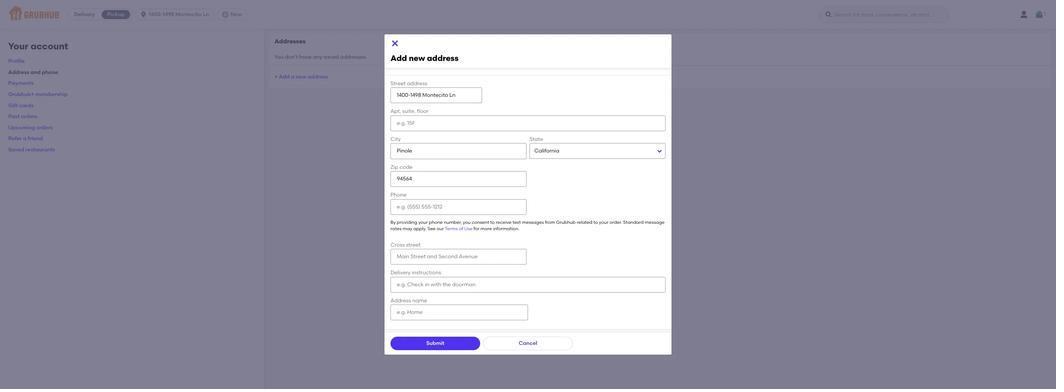 Task type: vqa. For each thing, say whether or not it's contained in the screenshot.
cards
yes



Task type: describe. For each thing, give the bounding box(es) containing it.
past orders link
[[8, 113, 37, 120]]

now
[[231, 11, 243, 18]]

add inside button
[[279, 74, 290, 80]]

upcoming
[[8, 124, 35, 131]]

cancel button
[[484, 337, 573, 351]]

delivery for delivery
[[74, 11, 95, 18]]

more
[[481, 226, 492, 232]]

receive
[[496, 220, 512, 225]]

terms
[[445, 226, 458, 232]]

grubhub+ membership link
[[8, 91, 68, 98]]

street
[[391, 80, 406, 87]]

svg image inside 1 button
[[1036, 10, 1045, 19]]

phone inside by providing your phone number, you consent to receive text messages from grubhub related to your order. standard message rates may apply. see our
[[429, 220, 443, 225]]

rates
[[391, 226, 402, 232]]

0 horizontal spatial svg image
[[825, 11, 833, 18]]

pickup button
[[100, 9, 132, 21]]

1 your from the left
[[419, 220, 428, 225]]

0 vertical spatial address
[[427, 53, 459, 63]]

from
[[545, 220, 555, 225]]

submit
[[427, 340, 445, 347]]

apt, suite, floor
[[391, 108, 429, 115]]

gift cards
[[8, 102, 34, 109]]

grubhub+ membership
[[8, 91, 68, 98]]

have
[[299, 54, 312, 60]]

floor
[[417, 108, 429, 115]]

apt,
[[391, 108, 401, 115]]

grubhub
[[557, 220, 576, 225]]

by
[[391, 220, 396, 225]]

addresses
[[275, 38, 306, 45]]

Zip code telephone field
[[391, 171, 527, 187]]

2 your from the left
[[599, 220, 609, 225]]

saved restaurants
[[8, 147, 55, 153]]

of
[[459, 226, 463, 232]]

1
[[1045, 11, 1047, 18]]

refer a friend
[[8, 136, 43, 142]]

refer a friend link
[[8, 136, 43, 142]]

Phone telephone field
[[391, 199, 527, 215]]

address and phone link
[[8, 69, 58, 75]]

your account
[[8, 41, 68, 52]]

number,
[[444, 220, 462, 225]]

related
[[577, 220, 593, 225]]

past
[[8, 113, 20, 120]]

ln
[[203, 11, 209, 18]]

svg image for 1400-1498 montecito ln
[[140, 11, 147, 18]]

phone
[[391, 192, 407, 198]]

delivery button
[[69, 9, 100, 21]]

profile
[[8, 58, 25, 64]]

instructions
[[412, 270, 441, 276]]

1 button
[[1036, 8, 1047, 21]]

message
[[645, 220, 665, 225]]

cancel
[[519, 340, 538, 347]]

2 vertical spatial address
[[407, 80, 428, 87]]

you
[[275, 54, 284, 60]]

consent
[[472, 220, 489, 225]]

Address name text field
[[391, 305, 528, 321]]

cross street
[[391, 242, 421, 248]]

1400-1498 montecito ln
[[149, 11, 209, 18]]

use
[[465, 226, 473, 232]]

order.
[[610, 220, 623, 225]]

Street address text field
[[391, 88, 483, 103]]

address for address name
[[391, 298, 411, 304]]

and
[[30, 69, 41, 75]]

2 horizontal spatial svg image
[[391, 39, 400, 48]]

for
[[474, 226, 480, 232]]

standard
[[624, 220, 644, 225]]

apply.
[[414, 226, 427, 232]]

any
[[313, 54, 322, 60]]

saved
[[8, 147, 24, 153]]

1400-1498 montecito ln button
[[135, 9, 217, 21]]

cross
[[391, 242, 405, 248]]

terms of use link
[[445, 226, 473, 232]]



Task type: locate. For each thing, give the bounding box(es) containing it.
your
[[419, 220, 428, 225], [599, 220, 609, 225]]

to right related
[[594, 220, 598, 225]]

1 horizontal spatial phone
[[429, 220, 443, 225]]

city
[[391, 136, 401, 142]]

orders for upcoming orders
[[36, 124, 53, 131]]

1 vertical spatial add
[[279, 74, 290, 80]]

0 vertical spatial orders
[[21, 113, 37, 120]]

gift
[[8, 102, 18, 109]]

zip code
[[391, 164, 413, 170]]

your up apply.
[[419, 220, 428, 225]]

Delivery instructions text field
[[391, 277, 666, 293]]

1 vertical spatial address
[[391, 298, 411, 304]]

terms of use for more information.
[[445, 226, 520, 232]]

0 vertical spatial delivery
[[74, 11, 95, 18]]

orders for past orders
[[21, 113, 37, 120]]

Apt, suite, floor text field
[[391, 115, 666, 131]]

code
[[400, 164, 413, 170]]

state
[[530, 136, 543, 142]]

0 horizontal spatial a
[[23, 136, 27, 142]]

svg image
[[1036, 10, 1045, 19], [825, 11, 833, 18]]

1 horizontal spatial your
[[599, 220, 609, 225]]

1 vertical spatial address
[[308, 74, 328, 80]]

add new address
[[391, 53, 459, 63]]

1 horizontal spatial svg image
[[222, 11, 229, 18]]

0 vertical spatial new
[[409, 53, 425, 63]]

0 vertical spatial phone
[[42, 69, 58, 75]]

saved
[[324, 54, 339, 60]]

information.
[[493, 226, 520, 232]]

addresses.
[[340, 54, 367, 60]]

a
[[291, 74, 295, 80], [23, 136, 27, 142]]

phone up see on the bottom
[[429, 220, 443, 225]]

restaurants
[[26, 147, 55, 153]]

add up street
[[391, 53, 407, 63]]

1400-
[[149, 11, 163, 18]]

svg image left '1400-'
[[140, 11, 147, 18]]

delivery for delivery instructions
[[391, 270, 411, 276]]

+
[[275, 74, 278, 80]]

1 to from the left
[[491, 220, 495, 225]]

phone right 'and'
[[42, 69, 58, 75]]

name
[[413, 298, 427, 304]]

may
[[403, 226, 413, 232]]

0 horizontal spatial add
[[279, 74, 290, 80]]

svg image inside now button
[[222, 11, 229, 18]]

don't
[[285, 54, 298, 60]]

pickup
[[107, 11, 125, 18]]

membership
[[35, 91, 68, 98]]

0 horizontal spatial svg image
[[140, 11, 147, 18]]

0 horizontal spatial phone
[[42, 69, 58, 75]]

1 horizontal spatial svg image
[[1036, 10, 1045, 19]]

cards
[[19, 102, 34, 109]]

add
[[391, 53, 407, 63], [279, 74, 290, 80]]

upcoming orders
[[8, 124, 53, 131]]

main navigation navigation
[[0, 0, 1057, 29]]

zip
[[391, 164, 399, 170]]

new inside button
[[296, 74, 306, 80]]

to up more
[[491, 220, 495, 225]]

submit button
[[391, 337, 481, 351]]

past orders
[[8, 113, 37, 120]]

svg image left now
[[222, 11, 229, 18]]

our
[[437, 226, 444, 232]]

svg image for now
[[222, 11, 229, 18]]

orders
[[21, 113, 37, 120], [36, 124, 53, 131]]

upcoming orders link
[[8, 124, 53, 131]]

payments link
[[8, 80, 34, 87]]

saved restaurants link
[[8, 147, 55, 153]]

address for address and phone
[[8, 69, 29, 75]]

delivery
[[74, 11, 95, 18], [391, 270, 411, 276]]

1 vertical spatial new
[[296, 74, 306, 80]]

1498
[[163, 11, 174, 18]]

your left "order."
[[599, 220, 609, 225]]

1 horizontal spatial new
[[409, 53, 425, 63]]

address inside button
[[308, 74, 328, 80]]

a inside button
[[291, 74, 295, 80]]

grubhub+
[[8, 91, 34, 98]]

0 horizontal spatial delivery
[[74, 11, 95, 18]]

1 vertical spatial a
[[23, 136, 27, 142]]

orders up friend
[[36, 124, 53, 131]]

add right +
[[279, 74, 290, 80]]

providing
[[397, 220, 418, 225]]

street
[[406, 242, 421, 248]]

now button
[[217, 9, 250, 21]]

1 horizontal spatial address
[[391, 298, 411, 304]]

payments
[[8, 80, 34, 87]]

City text field
[[391, 143, 527, 159]]

address and phone
[[8, 69, 58, 75]]

messages
[[522, 220, 544, 225]]

new down have
[[296, 74, 306, 80]]

street address
[[391, 80, 428, 87]]

a right refer
[[23, 136, 27, 142]]

0 horizontal spatial address
[[8, 69, 29, 75]]

0 horizontal spatial your
[[419, 220, 428, 225]]

+ add a new address
[[275, 74, 328, 80]]

gift cards link
[[8, 102, 34, 109]]

0 horizontal spatial to
[[491, 220, 495, 225]]

you don't have any saved addresses.
[[275, 54, 367, 60]]

1 horizontal spatial add
[[391, 53, 407, 63]]

text
[[513, 220, 521, 225]]

1 vertical spatial phone
[[429, 220, 443, 225]]

friend
[[28, 136, 43, 142]]

1 horizontal spatial a
[[291, 74, 295, 80]]

your
[[8, 41, 28, 52]]

1 vertical spatial orders
[[36, 124, 53, 131]]

0 vertical spatial address
[[8, 69, 29, 75]]

delivery left pickup
[[74, 11, 95, 18]]

address left name at the left bottom
[[391, 298, 411, 304]]

account
[[31, 41, 68, 52]]

0 vertical spatial add
[[391, 53, 407, 63]]

orders up the upcoming orders link
[[21, 113, 37, 120]]

svg image
[[140, 11, 147, 18], [222, 11, 229, 18], [391, 39, 400, 48]]

Cross street text field
[[391, 249, 527, 265]]

delivery left "instructions"
[[391, 270, 411, 276]]

new up street address
[[409, 53, 425, 63]]

phone
[[42, 69, 58, 75], [429, 220, 443, 225]]

svg image up add new address
[[391, 39, 400, 48]]

0 vertical spatial a
[[291, 74, 295, 80]]

address
[[8, 69, 29, 75], [391, 298, 411, 304]]

2 to from the left
[[594, 220, 598, 225]]

refer
[[8, 136, 22, 142]]

you
[[463, 220, 471, 225]]

1 vertical spatial delivery
[[391, 270, 411, 276]]

suite,
[[403, 108, 416, 115]]

montecito
[[176, 11, 202, 18]]

see
[[428, 226, 436, 232]]

address down profile
[[8, 69, 29, 75]]

0 horizontal spatial new
[[296, 74, 306, 80]]

delivery instructions
[[391, 270, 441, 276]]

a right +
[[291, 74, 295, 80]]

1 horizontal spatial delivery
[[391, 270, 411, 276]]

delivery inside 'button'
[[74, 11, 95, 18]]

address name
[[391, 298, 427, 304]]

1 horizontal spatial to
[[594, 220, 598, 225]]

svg image inside 1400-1498 montecito ln button
[[140, 11, 147, 18]]

profile link
[[8, 58, 25, 64]]



